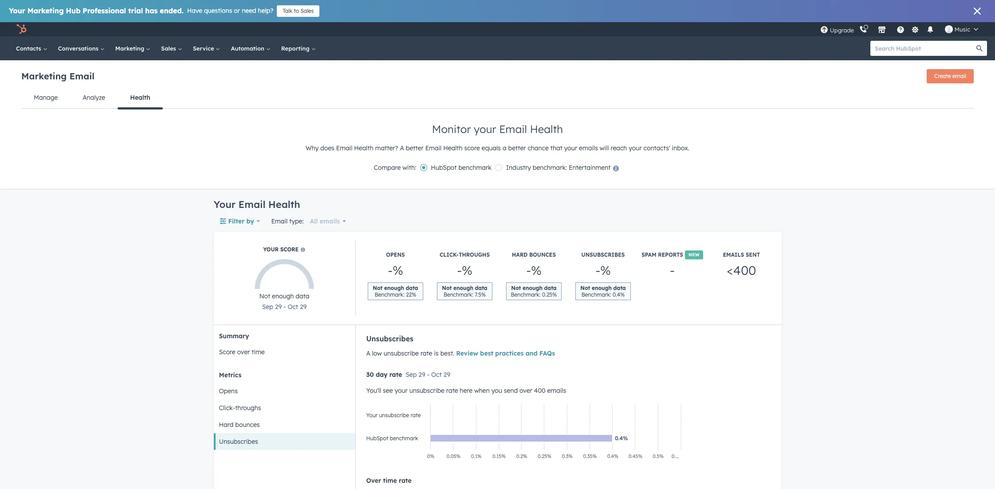 Task type: locate. For each thing, give the bounding box(es) containing it.
rate left the is
[[421, 350, 433, 358]]

0 vertical spatial click-
[[440, 252, 459, 258]]

marketing up the manage button
[[21, 70, 67, 81]]

0 horizontal spatial benchmark
[[390, 436, 418, 442]]

1 horizontal spatial better
[[509, 144, 526, 152]]

enough inside not enough data sep 29 - oct 29
[[272, 292, 294, 300]]

over right score
[[237, 349, 250, 357]]

0 vertical spatial time
[[252, 349, 265, 357]]

settings link
[[911, 25, 922, 34]]

benchmark:
[[375, 292, 405, 298], [444, 292, 474, 298], [511, 292, 541, 298], [582, 292, 612, 298]]

data
[[406, 285, 419, 292], [475, 285, 488, 292], [545, 285, 557, 292], [614, 285, 626, 292], [296, 292, 310, 300]]

hard inside button
[[219, 421, 234, 429]]

opens for opens
[[219, 388, 238, 396]]

sales right to
[[301, 8, 314, 14]]

email inside banner
[[69, 70, 95, 81]]

1 benchmark: from the left
[[375, 292, 405, 298]]

0 vertical spatial hard
[[512, 252, 528, 258]]

1 vertical spatial unsubscribes
[[367, 335, 414, 344]]

faqs
[[540, 350, 556, 358]]

benchmark down "equals"
[[459, 164, 492, 172]]

hard down click-throughs
[[219, 421, 234, 429]]

bounces inside hard bounces -%
[[530, 252, 556, 258]]

your
[[9, 6, 25, 15], [214, 198, 236, 211], [263, 247, 279, 253], [367, 413, 378, 419]]

has
[[145, 6, 158, 15]]

reports
[[659, 252, 684, 258]]

greg robinson image
[[946, 25, 954, 33]]

score over time
[[219, 349, 265, 357]]

summary
[[219, 333, 249, 341]]

bounces up not enough data benchmark: 0.25%
[[530, 252, 556, 258]]

marketplaces image
[[879, 26, 887, 34]]

health inside button
[[130, 94, 150, 102]]

data inside not enough data benchmark: 7.5%
[[475, 285, 488, 292]]

chance
[[528, 144, 549, 152]]

compare
[[374, 164, 401, 172]]

1 horizontal spatial benchmark
[[459, 164, 492, 172]]

not inside not enough data benchmark: 0.4%
[[581, 285, 591, 292]]

unsubscribes down hard bounces
[[219, 438, 258, 446]]

throughs
[[459, 252, 490, 258], [235, 405, 261, 413]]

% up not enough data benchmark: 0.4%
[[601, 263, 611, 278]]

a
[[400, 144, 404, 152], [367, 350, 371, 358]]

analyze
[[83, 94, 105, 102]]

data for click-throughs -%
[[475, 285, 488, 292]]

sep
[[262, 303, 273, 311], [406, 371, 417, 379]]

bounces for hard bounces
[[235, 421, 260, 429]]

%
[[393, 263, 404, 278], [462, 263, 473, 278], [532, 263, 542, 278], [601, 263, 611, 278]]

1 % from the left
[[393, 263, 404, 278]]

monitor your email health
[[432, 123, 564, 136]]

hubspot image
[[16, 24, 27, 35]]

not enough data benchmark: 22%
[[373, 285, 419, 298]]

when
[[475, 387, 490, 395]]

filter
[[228, 218, 245, 226]]

not for opens -%
[[373, 285, 383, 292]]

with:
[[403, 164, 417, 172]]

benchmark: inside not enough data benchmark: 7.5%
[[444, 292, 474, 298]]

help button
[[894, 22, 909, 36]]

0 horizontal spatial sep
[[262, 303, 273, 311]]

click- inside click-throughs -%
[[440, 252, 459, 258]]

hard up not enough data benchmark: 0.25%
[[512, 252, 528, 258]]

1 vertical spatial a
[[367, 350, 371, 358]]

interactive chart image
[[362, 400, 686, 467]]

2 better from the left
[[509, 144, 526, 152]]

hard
[[512, 252, 528, 258], [219, 421, 234, 429]]

a left "low"
[[367, 350, 371, 358]]

score left "equals"
[[465, 144, 480, 152]]

hard bounces button
[[214, 417, 355, 434]]

hubspot benchmark down "equals"
[[431, 164, 492, 172]]

1 vertical spatial bounces
[[235, 421, 260, 429]]

marketing email
[[21, 70, 95, 81]]

400 inside the emails sent < 400
[[734, 263, 757, 278]]

hubspot benchmark down your unsubscribe rate at the left of the page
[[367, 436, 418, 442]]

rate down 30 day rate sep 29 - oct 29
[[411, 413, 421, 419]]

1 horizontal spatial throughs
[[459, 252, 490, 258]]

enough inside not enough data benchmark: 22%
[[385, 285, 404, 292]]

a right the matter?
[[400, 144, 404, 152]]

not inside not enough data benchmark: 7.5%
[[442, 285, 452, 292]]

inbox.
[[673, 144, 690, 152]]

not enough data benchmark: 0.4%
[[581, 285, 626, 298]]

1 vertical spatial hard
[[219, 421, 234, 429]]

1 vertical spatial oct
[[432, 371, 442, 379]]

throughs up hard bounces
[[235, 405, 261, 413]]

contacts
[[16, 45, 43, 52]]

1 vertical spatial over
[[520, 387, 533, 395]]

0 vertical spatial throughs
[[459, 252, 490, 258]]

hubspot
[[431, 164, 457, 172], [367, 436, 389, 442]]

not inside not enough data benchmark: 22%
[[373, 285, 383, 292]]

2 % from the left
[[462, 263, 473, 278]]

1 vertical spatial opens
[[219, 388, 238, 396]]

0 vertical spatial sep
[[262, 303, 273, 311]]

enough inside not enough data benchmark: 0.25%
[[523, 285, 543, 292]]

benchmark: left 0.25%
[[511, 292, 541, 298]]

opens inside button
[[219, 388, 238, 396]]

unsubscribe down see
[[379, 413, 410, 419]]

close image
[[975, 8, 982, 15]]

entertainment
[[569, 164, 611, 172]]

email up analyze
[[69, 70, 95, 81]]

time right over
[[383, 477, 397, 485]]

1 horizontal spatial a
[[400, 144, 404, 152]]

data inside not enough data benchmark: 0.25%
[[545, 285, 557, 292]]

send
[[504, 387, 518, 395]]

marketing inside "link"
[[115, 45, 146, 52]]

1 vertical spatial score
[[280, 247, 299, 253]]

2 vertical spatial unsubscribe
[[379, 413, 410, 419]]

0 horizontal spatial hard
[[219, 421, 234, 429]]

that
[[551, 144, 563, 152]]

0 vertical spatial over
[[237, 349, 250, 357]]

email type:
[[272, 218, 304, 226]]

hubspot right the with:
[[431, 164, 457, 172]]

spam reports
[[642, 252, 684, 258]]

2 vertical spatial unsubscribes
[[219, 438, 258, 446]]

trial
[[128, 6, 143, 15]]

why does email health matter? a better email health score equals a better chance that your emails will reach your contacts' inbox.
[[306, 144, 690, 152]]

<
[[728, 263, 734, 278]]

click-throughs button
[[214, 400, 355, 417]]

better up the with:
[[406, 144, 424, 152]]

email
[[953, 73, 967, 79]]

22%
[[406, 292, 417, 298]]

marketing for the marketing "link"
[[115, 45, 146, 52]]

1 horizontal spatial sales
[[301, 8, 314, 14]]

data inside not enough data benchmark: 22%
[[406, 285, 419, 292]]

1 horizontal spatial emails
[[548, 387, 567, 395]]

unsubscribes up not enough data benchmark: 0.4%
[[582, 252, 625, 258]]

1 horizontal spatial opens
[[386, 252, 405, 258]]

hard for hard bounces -%
[[512, 252, 528, 258]]

not for hard bounces -%
[[512, 285, 521, 292]]

does
[[321, 144, 335, 152]]

emails down faqs on the bottom right of page
[[548, 387, 567, 395]]

your unsubscribe rate
[[367, 413, 421, 419]]

0 horizontal spatial opens
[[219, 388, 238, 396]]

0 vertical spatial benchmark
[[459, 164, 492, 172]]

rate for over time rate
[[399, 477, 412, 485]]

navigation
[[21, 87, 975, 109]]

0 horizontal spatial hubspot
[[367, 436, 389, 442]]

0 horizontal spatial bounces
[[235, 421, 260, 429]]

not inside not enough data benchmark: 0.25%
[[512, 285, 521, 292]]

calling icon image
[[860, 26, 868, 34]]

unsubscribe up 30 day rate sep 29 - oct 29
[[384, 350, 419, 358]]

oct inside not enough data sep 29 - oct 29
[[288, 303, 298, 311]]

your up hubspot "icon"
[[9, 6, 25, 15]]

- inside the unsubscribes -%
[[596, 263, 601, 278]]

0 horizontal spatial unsubscribes
[[219, 438, 258, 446]]

% inside the unsubscribes -%
[[601, 263, 611, 278]]

opens -%
[[386, 252, 405, 278]]

% up not enough data benchmark: 22% on the bottom of page
[[393, 263, 404, 278]]

1 horizontal spatial click-
[[440, 252, 459, 258]]

0 horizontal spatial emails
[[320, 218, 340, 226]]

0 horizontal spatial time
[[252, 349, 265, 357]]

% up not enough data benchmark: 7.5%
[[462, 263, 473, 278]]

0 horizontal spatial over
[[237, 349, 250, 357]]

click-throughs -%
[[440, 252, 490, 278]]

hubspot benchmark
[[431, 164, 492, 172], [367, 436, 418, 442]]

0 horizontal spatial sales
[[161, 45, 178, 52]]

enough inside not enough data benchmark: 7.5%
[[454, 285, 474, 292]]

hard for hard bounces
[[219, 421, 234, 429]]

0 horizontal spatial a
[[367, 350, 371, 358]]

or
[[234, 7, 240, 15]]

reporting link
[[276, 36, 321, 60]]

1 vertical spatial throughs
[[235, 405, 261, 413]]

opens down metrics on the bottom left of the page
[[219, 388, 238, 396]]

opens for opens -%
[[386, 252, 405, 258]]

1 vertical spatial unsubscribe
[[410, 387, 445, 395]]

1 horizontal spatial oct
[[432, 371, 442, 379]]

400 down the sent
[[734, 263, 757, 278]]

metrics
[[219, 372, 242, 380]]

sep for enough
[[262, 303, 273, 311]]

your down "you'll"
[[367, 413, 378, 419]]

0 vertical spatial oct
[[288, 303, 298, 311]]

talk to sales
[[283, 8, 314, 14]]

0 horizontal spatial click-
[[219, 405, 235, 413]]

2 horizontal spatial emails
[[580, 144, 599, 152]]

your up 'filter'
[[214, 198, 236, 211]]

best
[[481, 350, 494, 358]]

hubspot benchmark inside page section element
[[431, 164, 492, 172]]

2 vertical spatial emails
[[548, 387, 567, 395]]

1 horizontal spatial unsubscribes
[[367, 335, 414, 344]]

marketing inside banner
[[21, 70, 67, 81]]

0 vertical spatial hubspot
[[431, 164, 457, 172]]

benchmark: left 0.4%
[[582, 292, 612, 298]]

all emails
[[310, 218, 340, 226]]

over
[[237, 349, 250, 357], [520, 387, 533, 395]]

sales left service
[[161, 45, 178, 52]]

% up not enough data benchmark: 0.25%
[[532, 263, 542, 278]]

0 vertical spatial a
[[400, 144, 404, 152]]

1 vertical spatial hubspot
[[367, 436, 389, 442]]

your score
[[263, 247, 301, 253]]

marketing down trial at top
[[115, 45, 146, 52]]

over
[[367, 477, 382, 485]]

1 vertical spatial sep
[[406, 371, 417, 379]]

marketing left hub
[[27, 6, 64, 15]]

1 horizontal spatial score
[[465, 144, 480, 152]]

marketing for marketing email
[[21, 70, 67, 81]]

type:
[[290, 218, 304, 226]]

service
[[193, 45, 216, 52]]

0 vertical spatial 400
[[734, 263, 757, 278]]

0 vertical spatial emails
[[580, 144, 599, 152]]

0 vertical spatial score
[[465, 144, 480, 152]]

settings image
[[912, 26, 920, 34]]

you'll
[[367, 387, 381, 395]]

create
[[935, 73, 952, 79]]

over right send
[[520, 387, 533, 395]]

sep inside not enough data sep 29 - oct 29
[[262, 303, 273, 311]]

better right a
[[509, 144, 526, 152]]

1 vertical spatial benchmark
[[390, 436, 418, 442]]

email up a
[[500, 123, 527, 136]]

enough inside not enough data benchmark: 0.4%
[[592, 285, 612, 292]]

1 horizontal spatial sep
[[406, 371, 417, 379]]

search button
[[973, 41, 988, 56]]

click- up hard bounces
[[219, 405, 235, 413]]

0 horizontal spatial throughs
[[235, 405, 261, 413]]

click- for click-throughs -%
[[440, 252, 459, 258]]

bounces inside button
[[235, 421, 260, 429]]

oct
[[288, 303, 298, 311], [432, 371, 442, 379]]

0 vertical spatial unsubscribes
[[582, 252, 625, 258]]

4 % from the left
[[601, 263, 611, 278]]

navigation containing manage
[[21, 87, 975, 109]]

Search HubSpot search field
[[871, 41, 980, 56]]

hubspot down your unsubscribe rate at the left of the page
[[367, 436, 389, 442]]

throughs inside click-throughs -%
[[459, 252, 490, 258]]

page section element
[[0, 60, 996, 189]]

1 horizontal spatial bounces
[[530, 252, 556, 258]]

rate for your unsubscribe rate
[[411, 413, 421, 419]]

automation
[[231, 45, 266, 52]]

conversations link
[[53, 36, 110, 60]]

3 % from the left
[[532, 263, 542, 278]]

throughs up not enough data benchmark: 7.5%
[[459, 252, 490, 258]]

click- inside "click-throughs" 'button'
[[219, 405, 235, 413]]

emails inside page section element
[[580, 144, 599, 152]]

1 vertical spatial time
[[383, 477, 397, 485]]

hard inside hard bounces -%
[[512, 252, 528, 258]]

2 vertical spatial marketing
[[21, 70, 67, 81]]

a inside page section element
[[400, 144, 404, 152]]

1 horizontal spatial hard
[[512, 252, 528, 258]]

click- up not enough data benchmark: 7.5%
[[440, 252, 459, 258]]

1 vertical spatial hubspot benchmark
[[367, 436, 418, 442]]

1 horizontal spatial hubspot
[[431, 164, 457, 172]]

0 vertical spatial marketing
[[27, 6, 64, 15]]

1 horizontal spatial 400
[[734, 263, 757, 278]]

0 horizontal spatial 400
[[534, 387, 546, 395]]

1 vertical spatial marketing
[[115, 45, 146, 52]]

score inside page section element
[[465, 144, 480, 152]]

opens up not enough data benchmark: 22% on the bottom of page
[[386, 252, 405, 258]]

emails right all
[[320, 218, 340, 226]]

benchmark: for unsubscribes -%
[[582, 292, 612, 298]]

- inside hard bounces -%
[[527, 263, 532, 278]]

equals
[[482, 144, 501, 152]]

throughs inside 'button'
[[235, 405, 261, 413]]

3 benchmark: from the left
[[511, 292, 541, 298]]

1 horizontal spatial over
[[520, 387, 533, 395]]

is
[[434, 350, 439, 358]]

1 vertical spatial 400
[[534, 387, 546, 395]]

click- for click-throughs
[[219, 405, 235, 413]]

score down email type:
[[280, 247, 299, 253]]

0 vertical spatial bounces
[[530, 252, 556, 258]]

search image
[[977, 45, 984, 52]]

benchmark: for opens -%
[[375, 292, 405, 298]]

benchmark: for hard bounces -%
[[511, 292, 541, 298]]

email left the type:
[[272, 218, 288, 226]]

time right score
[[252, 349, 265, 357]]

rate right over
[[399, 477, 412, 485]]

2 benchmark: from the left
[[444, 292, 474, 298]]

2 horizontal spatial unsubscribes
[[582, 252, 625, 258]]

rate right day
[[390, 371, 402, 379]]

1 horizontal spatial hubspot benchmark
[[431, 164, 492, 172]]

hubspot link
[[11, 24, 33, 35]]

0 vertical spatial sales
[[301, 8, 314, 14]]

benchmark: inside not enough data benchmark: 22%
[[375, 292, 405, 298]]

benchmark down your unsubscribe rate at the left of the page
[[390, 436, 418, 442]]

enough for click-throughs -%
[[454, 285, 474, 292]]

menu
[[820, 22, 985, 36]]

bounces down click-throughs
[[235, 421, 260, 429]]

time inside "button"
[[252, 349, 265, 357]]

here
[[460, 387, 473, 395]]

1 vertical spatial emails
[[320, 218, 340, 226]]

and
[[526, 350, 538, 358]]

benchmark: left 7.5%
[[444, 292, 474, 298]]

1 vertical spatial click-
[[219, 405, 235, 413]]

4 benchmark: from the left
[[582, 292, 612, 298]]

0 vertical spatial hubspot benchmark
[[431, 164, 492, 172]]

emails left will
[[580, 144, 599, 152]]

benchmark: inside not enough data benchmark: 0.25%
[[511, 292, 541, 298]]

unsubscribe down 30 day rate sep 29 - oct 29
[[410, 387, 445, 395]]

400 right send
[[534, 387, 546, 395]]

best.
[[441, 350, 455, 358]]

enough for hard bounces -%
[[523, 285, 543, 292]]

enough
[[385, 285, 404, 292], [454, 285, 474, 292], [523, 285, 543, 292], [592, 285, 612, 292], [272, 292, 294, 300]]

0 horizontal spatial oct
[[288, 303, 298, 311]]

benchmark: inside not enough data benchmark: 0.4%
[[582, 292, 612, 298]]

hub
[[66, 6, 81, 15]]

click-
[[440, 252, 459, 258], [219, 405, 235, 413]]

unsubscribes
[[582, 252, 625, 258], [367, 335, 414, 344], [219, 438, 258, 446]]

0 vertical spatial opens
[[386, 252, 405, 258]]

% inside opens -%
[[393, 263, 404, 278]]

over time rate
[[367, 477, 412, 485]]

your for your email health
[[214, 198, 236, 211]]

data inside not enough data benchmark: 0.4%
[[614, 285, 626, 292]]

0 horizontal spatial better
[[406, 144, 424, 152]]

benchmark: left 22%
[[375, 292, 405, 298]]

your down email type:
[[263, 247, 279, 253]]

unsubscribes up "low"
[[367, 335, 414, 344]]



Task type: vqa. For each thing, say whether or not it's contained in the screenshot.


Task type: describe. For each thing, give the bounding box(es) containing it.
see
[[383, 387, 393, 395]]

bounces for hard bounces -%
[[530, 252, 556, 258]]

a low unsubscribe rate is best. review best practices and faqs
[[367, 350, 556, 358]]

ended.
[[160, 6, 184, 15]]

1 vertical spatial sales
[[161, 45, 178, 52]]

by
[[247, 218, 254, 226]]

not enough data benchmark: 0.25%
[[511, 285, 557, 298]]

conversations
[[58, 45, 100, 52]]

menu containing music
[[820, 22, 985, 36]]

your up "equals"
[[474, 123, 497, 136]]

sent
[[746, 252, 761, 258]]

- inside opens -%
[[388, 263, 393, 278]]

notifications button
[[924, 22, 939, 36]]

email right does at the top
[[336, 144, 353, 152]]

upgrade
[[831, 26, 855, 34]]

contacts link
[[11, 36, 53, 60]]

industry benchmark: entertainment
[[507, 164, 611, 172]]

industry
[[507, 164, 531, 172]]

0.25%
[[543, 292, 557, 298]]

sales link
[[156, 36, 188, 60]]

email up by
[[239, 198, 266, 211]]

data for hard bounces -%
[[545, 285, 557, 292]]

your right that
[[565, 144, 578, 152]]

- inside not enough data sep 29 - oct 29
[[284, 303, 286, 311]]

30 day rate sep 29 - oct 29
[[367, 371, 451, 379]]

not inside not enough data sep 29 - oct 29
[[260, 292, 271, 300]]

enough for opens -%
[[385, 285, 404, 292]]

hard bounces -%
[[512, 252, 556, 278]]

music
[[955, 26, 971, 33]]

automation link
[[226, 36, 276, 60]]

click-throughs
[[219, 405, 261, 413]]

manage button
[[21, 87, 70, 108]]

upgrade image
[[821, 26, 829, 34]]

practices
[[496, 350, 524, 358]]

benchmark: for click-throughs -%
[[444, 292, 474, 298]]

0.4%
[[613, 292, 625, 298]]

unsubscribes button
[[214, 434, 355, 451]]

reporting
[[281, 45, 311, 52]]

emails
[[724, 252, 745, 258]]

your marketing hub professional trial has ended. have questions or need help?
[[9, 6, 274, 15]]

unsubscribes -%
[[582, 252, 625, 278]]

monitor
[[432, 123, 471, 136]]

marketing link
[[110, 36, 156, 60]]

your right 'reach'
[[629, 144, 642, 152]]

music button
[[940, 22, 984, 36]]

create email
[[935, 73, 967, 79]]

1 better from the left
[[406, 144, 424, 152]]

emails inside popup button
[[320, 218, 340, 226]]

service link
[[188, 36, 226, 60]]

your email health
[[214, 198, 300, 211]]

% inside click-throughs -%
[[462, 263, 473, 278]]

marketplaces button
[[873, 22, 892, 36]]

review
[[457, 350, 479, 358]]

analyze button
[[70, 87, 118, 108]]

navigation inside page section element
[[21, 87, 975, 109]]

over inside "button"
[[237, 349, 250, 357]]

1 horizontal spatial time
[[383, 477, 397, 485]]

sep for day
[[406, 371, 417, 379]]

new
[[689, 252, 700, 258]]

your for your unsubscribe rate
[[367, 413, 378, 419]]

unsubscribes inside unsubscribes button
[[219, 438, 258, 446]]

all
[[310, 218, 318, 226]]

need
[[242, 7, 256, 15]]

filter by button
[[214, 213, 266, 230]]

throughs for click-throughs
[[235, 405, 261, 413]]

opens button
[[214, 383, 355, 400]]

oct for not enough data sep 29 - oct 29
[[288, 303, 298, 311]]

help?
[[258, 7, 274, 15]]

your for your marketing hub professional trial has ended. have questions or need help?
[[9, 6, 25, 15]]

benchmark inside page section element
[[459, 164, 492, 172]]

enough for unsubscribes -%
[[592, 285, 612, 292]]

emails sent < 400
[[724, 252, 761, 278]]

not for unsubscribes -%
[[581, 285, 591, 292]]

score over time button
[[214, 344, 355, 361]]

manage
[[34, 94, 58, 102]]

your right see
[[395, 387, 408, 395]]

data inside not enough data sep 29 - oct 29
[[296, 292, 310, 300]]

% inside hard bounces -%
[[532, 263, 542, 278]]

7.5%
[[475, 292, 486, 298]]

not for click-throughs -%
[[442, 285, 452, 292]]

email down monitor
[[426, 144, 442, 152]]

0 vertical spatial unsubscribe
[[384, 350, 419, 358]]

to
[[294, 8, 299, 14]]

spam
[[642, 252, 657, 258]]

contacts'
[[644, 144, 671, 152]]

all emails button
[[308, 213, 347, 230]]

throughs for click-throughs -%
[[459, 252, 490, 258]]

0 horizontal spatial score
[[280, 247, 299, 253]]

- inside click-throughs -%
[[457, 263, 462, 278]]

talk
[[283, 8, 293, 14]]

compare with:
[[374, 164, 417, 172]]

rate left here
[[447, 387, 458, 395]]

oct for 30 day rate sep 29 - oct 29
[[432, 371, 442, 379]]

filter by
[[228, 218, 254, 226]]

a
[[503, 144, 507, 152]]

have
[[187, 7, 202, 15]]

will
[[600, 144, 609, 152]]

questions
[[204, 7, 232, 15]]

rate for 30 day rate sep 29 - oct 29
[[390, 371, 402, 379]]

you'll see your unsubscribe rate here when you send over 400 emails
[[367, 387, 567, 395]]

data for unsubscribes -%
[[614, 285, 626, 292]]

professional
[[83, 6, 126, 15]]

data for opens -%
[[406, 285, 419, 292]]

hubspot inside page section element
[[431, 164, 457, 172]]

day
[[376, 371, 388, 379]]

you
[[492, 387, 503, 395]]

notifications image
[[927, 26, 935, 34]]

hard bounces
[[219, 421, 260, 429]]

0 horizontal spatial hubspot benchmark
[[367, 436, 418, 442]]

marketing email banner
[[21, 67, 975, 87]]

why
[[306, 144, 319, 152]]

your for your score
[[263, 247, 279, 253]]

sales inside button
[[301, 8, 314, 14]]

help image
[[897, 26, 905, 34]]



